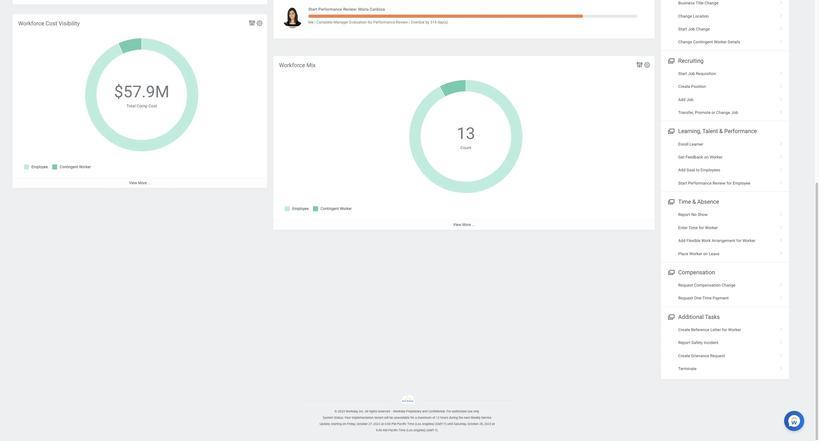 Task type: describe. For each thing, give the bounding box(es) containing it.
count
[[461, 145, 471, 150]]

review:
[[343, 7, 357, 12]]

0 vertical spatial compensation
[[678, 269, 715, 276]]

business
[[678, 1, 695, 5]]

chevron right image for start job requisition
[[777, 69, 785, 75]]

leave
[[709, 252, 719, 256]]

chevron right image for request compensation change
[[777, 281, 785, 287]]

1 horizontal spatial &
[[719, 128, 723, 135]]

all
[[365, 410, 368, 414]]

report for report no show
[[678, 213, 690, 217]]

recruiting
[[678, 57, 704, 64]]

menu group image for time & absence
[[667, 197, 675, 206]]

1 october from the left
[[357, 423, 368, 426]]

1 horizontal spatial 2023
[[373, 423, 380, 426]]

0 horizontal spatial 2023
[[338, 410, 345, 414]]

report safety incident
[[678, 341, 718, 346]]

of
[[432, 416, 435, 420]]

configure workforce mix image
[[644, 62, 651, 69]]

28,
[[479, 423, 483, 426]]

enroll learner
[[678, 142, 703, 147]]

your
[[345, 416, 351, 420]]

configure and view chart data image for $57.9m
[[248, 19, 256, 27]]

payment
[[713, 296, 729, 301]]

transfer, promote or change job
[[678, 110, 738, 115]]

create for create grievance request
[[678, 354, 690, 359]]

chevron right image for enroll learner
[[777, 140, 785, 146]]

create position link
[[661, 80, 789, 93]]

day(s)
[[438, 20, 448, 24]]

start for start job requisition
[[678, 71, 687, 76]]

to
[[696, 168, 700, 173]]

get
[[678, 155, 685, 160]]

chevron right image for report no show
[[777, 210, 785, 217]]

tasks
[[705, 314, 720, 321]]

configure and view chart data image for 13
[[636, 61, 643, 69]]

request one-time payment
[[678, 296, 729, 301]]

on for worker
[[703, 252, 708, 256]]

report for report safety incident
[[678, 341, 690, 346]]

for down show
[[699, 226, 704, 230]]

report no show link
[[661, 208, 789, 221]]

performance down cardoza
[[373, 20, 395, 24]]

during
[[449, 416, 458, 420]]

unavailable
[[394, 416, 410, 420]]

chevron right image for get feedback on worker
[[777, 153, 785, 159]]

visibility
[[59, 20, 80, 27]]

start for start performance review for employee
[[678, 181, 687, 186]]

create reference letter for worker
[[678, 328, 741, 333]]

update;
[[320, 423, 330, 426]]

13 button
[[457, 123, 476, 145]]

... for 13
[[472, 223, 475, 227]]

inc.
[[359, 410, 364, 414]]

incident
[[704, 341, 718, 346]]

implementation
[[352, 416, 374, 420]]

change up the request one-time payment link
[[722, 283, 736, 288]]

absence
[[697, 199, 719, 205]]

use
[[468, 410, 473, 414]]

employees
[[701, 168, 720, 173]]

a
[[415, 416, 417, 420]]

starting
[[331, 423, 342, 426]]

chevron right image for change contingent worker details
[[777, 37, 785, 44]]

manager
[[334, 20, 348, 24]]

request one-time payment link
[[661, 292, 789, 305]]

2 horizontal spatial 2023
[[484, 423, 491, 426]]

additional
[[678, 314, 704, 321]]

start job requisition link
[[661, 67, 789, 80]]

change up contingent
[[696, 27, 710, 31]]

compensation inside list
[[694, 283, 721, 288]]

cost inside $57.9m total comp cost
[[149, 104, 157, 108]]

1 vertical spatial pacific
[[388, 429, 398, 432]]

view more ... link for $57.9m
[[13, 178, 267, 188]]

learning, talent & performance
[[678, 128, 757, 135]]

$57.9m
[[114, 82, 169, 102]]

am
[[383, 429, 388, 432]]

chevron right image for start performance review for employee
[[777, 179, 785, 185]]

enroll
[[678, 142, 688, 147]]

start for start performance review:  maria cardoza
[[308, 7, 317, 12]]

more for 13
[[462, 223, 471, 227]]

2 vertical spatial request
[[710, 354, 725, 359]]

add for learning,
[[678, 168, 686, 173]]

change location
[[678, 14, 709, 18]]

transfer, promote or change job link
[[661, 106, 789, 119]]

terminate
[[678, 367, 697, 372]]

talent
[[702, 128, 718, 135]]

employee
[[733, 181, 750, 186]]

for right 'evaluation'
[[368, 20, 372, 24]]

create position
[[678, 84, 706, 89]]

chevron right image for create position
[[777, 82, 785, 88]]

0 horizontal spatial &
[[692, 199, 696, 205]]

no
[[691, 213, 697, 217]]

me  |  complete manager evaluation for performance review  |  overdue by 314 day(s)
[[308, 20, 448, 24]]

requisition
[[696, 71, 716, 76]]

learner
[[689, 142, 703, 147]]

learning,
[[678, 128, 701, 135]]

0 vertical spatial (los
[[415, 423, 421, 426]]

create grievance request
[[678, 354, 725, 359]]

chevron right image for business title change
[[777, 0, 785, 5]]

cardoza
[[370, 7, 385, 12]]

1 vertical spatial angeles)
[[413, 429, 426, 432]]

change contingent worker details link
[[661, 36, 789, 49]]

performance up enroll learner link at the right top of the page
[[724, 128, 757, 135]]

performance up the complete
[[318, 7, 342, 12]]

position
[[691, 84, 706, 89]]

2 | from the left
[[409, 20, 410, 24]]

chevron right image for terminate
[[777, 365, 785, 371]]

get feedback on worker
[[678, 155, 723, 160]]

reference
[[691, 328, 709, 333]]

workforce cost visibility
[[18, 20, 80, 27]]

place worker on leave link
[[661, 248, 789, 261]]

contingent
[[693, 40, 713, 44]]

0 vertical spatial review
[[396, 20, 408, 24]]

only.
[[473, 410, 480, 414]]

0 vertical spatial angeles)
[[422, 423, 434, 426]]

1 at from the left
[[381, 423, 384, 426]]

list for recruiting
[[661, 67, 789, 119]]

chevron right image for create reference letter for worker
[[777, 326, 785, 332]]

worker inside get feedback on worker link
[[710, 155, 723, 160]]

footer containing © 2023 workday, inc. all rights reserved. - workday proprietary and confidential. for authorized use only. system status: your implementation tenant will be unavailable for a maximum of 12 hours during the next weekly service update; starting on friday, october 27, 2023 at 6:00 pm pacific time (los angeles) (gmt-7) until saturday, october 28, 2023 at 6:00 am pacific time (los angeles) (gmt-7).
[[0, 395, 814, 434]]

0 vertical spatial pacific
[[397, 423, 407, 426]]

7)
[[443, 423, 446, 426]]

rights
[[369, 410, 377, 414]]

list for compensation
[[661, 279, 789, 305]]

list for additional tasks
[[661, 324, 789, 376]]

$57.9m total comp cost
[[114, 82, 169, 108]]

workforce for $57.9m
[[18, 20, 44, 27]]

start performance review for employee
[[678, 181, 750, 186]]

worker inside "add flexible work arrangement for worker" link
[[743, 239, 755, 243]]

start performance review:  maria cardoza
[[308, 7, 385, 12]]

1 vertical spatial (los
[[406, 429, 413, 432]]

add job link
[[661, 93, 789, 106]]

list for learning, talent & performance
[[661, 138, 789, 190]]

reserved.
[[378, 410, 391, 414]]



Task type: locate. For each thing, give the bounding box(es) containing it.
comp
[[137, 104, 148, 108]]

report inside report safety incident link
[[678, 341, 690, 346]]

transfer,
[[678, 110, 694, 115]]

for right letter
[[722, 328, 727, 333]]

0 vertical spatial on
[[704, 155, 709, 160]]

0 horizontal spatial (los
[[406, 429, 413, 432]]

0 vertical spatial &
[[719, 128, 723, 135]]

1 vertical spatial 6:00
[[376, 429, 382, 432]]

6:00 left am
[[376, 429, 382, 432]]

chevron right image inside create position link
[[777, 82, 785, 88]]

& up no
[[692, 199, 696, 205]]

be
[[390, 416, 393, 420]]

change down business
[[678, 14, 692, 18]]

request for request compensation change
[[678, 283, 693, 288]]

worker inside change contingent worker details link
[[714, 40, 727, 44]]

5 chevron right image from the top
[[777, 108, 785, 114]]

1 horizontal spatial more
[[462, 223, 471, 227]]

pacific down unavailable on the bottom of the page
[[397, 423, 407, 426]]

show
[[698, 213, 708, 217]]

9 chevron right image from the top
[[777, 339, 785, 345]]

4 chevron right image from the top
[[777, 69, 785, 75]]

review inside start performance review for employee link
[[713, 181, 726, 186]]

job down recruiting
[[688, 71, 695, 76]]

8 chevron right image from the top
[[777, 166, 785, 172]]

hours
[[440, 416, 448, 420]]

chevron right image for add flexible work arrangement for worker
[[777, 236, 785, 243]]

1 horizontal spatial at
[[492, 423, 495, 426]]

chevron right image inside terminate link
[[777, 365, 785, 371]]

chevron right image for start job change
[[777, 24, 785, 31]]

tenant
[[374, 416, 383, 420]]

1 vertical spatial (gmt-
[[426, 429, 435, 432]]

more inside workforce cost visibility element
[[138, 181, 147, 185]]

pacific down pm
[[388, 429, 398, 432]]

report safety incident link
[[661, 337, 789, 350]]

1 vertical spatial configure and view chart data image
[[636, 61, 643, 69]]

2 vertical spatial add
[[678, 239, 686, 243]]

view for $57.9m
[[129, 181, 137, 185]]

location
[[693, 14, 709, 18]]

arrangement
[[712, 239, 735, 243]]

-
[[392, 410, 392, 414]]

0 vertical spatial workforce
[[18, 20, 44, 27]]

on
[[704, 155, 709, 160], [703, 252, 708, 256], [343, 423, 346, 426]]

report left safety in the bottom right of the page
[[678, 341, 690, 346]]

chevron right image for request one-time payment
[[777, 294, 785, 300]]

2 list from the top
[[661, 67, 789, 119]]

2 create from the top
[[678, 328, 690, 333]]

(gmt- down 12
[[435, 423, 443, 426]]

workforce mix element
[[273, 56, 655, 230]]

view inside workforce mix element
[[453, 223, 461, 227]]

1 vertical spatial on
[[703, 252, 708, 256]]

1 vertical spatial view more ... link
[[273, 220, 655, 230]]

(los down unavailable on the bottom of the page
[[406, 429, 413, 432]]

add left "goal"
[[678, 168, 686, 173]]

report inside report no show link
[[678, 213, 690, 217]]

1 vertical spatial view
[[453, 223, 461, 227]]

review down add goal to employees link in the top of the page
[[713, 181, 726, 186]]

... inside workforce cost visibility element
[[148, 181, 151, 185]]

goal
[[687, 168, 695, 173]]

for right arrangement
[[736, 239, 742, 243]]

workforce cost visibility element
[[13, 14, 267, 188]]

chevron right image inside the request compensation change link
[[777, 281, 785, 287]]

enter
[[678, 226, 688, 230]]

demo_f070.png image
[[282, 7, 303, 28]]

1 add from the top
[[678, 97, 686, 102]]

more inside workforce mix element
[[462, 223, 471, 227]]

view more ... inside workforce cost visibility element
[[129, 181, 151, 185]]

more for $57.9m
[[138, 181, 147, 185]]

1 horizontal spatial ...
[[472, 223, 475, 227]]

2 chevron right image from the top
[[777, 82, 785, 88]]

0 vertical spatial (gmt-
[[435, 423, 443, 426]]

1 vertical spatial workforce
[[279, 62, 305, 69]]

1 horizontal spatial (gmt-
[[435, 423, 443, 426]]

service
[[481, 416, 492, 420]]

chevron right image for place worker on leave
[[777, 249, 785, 256]]

12 chevron right image from the top
[[777, 352, 785, 358]]

request left "one-"
[[678, 296, 693, 301]]

chevron right image inside report safety incident link
[[777, 339, 785, 345]]

0 vertical spatial cost
[[46, 20, 57, 27]]

0 vertical spatial view
[[129, 181, 137, 185]]

chevron right image inside place worker on leave link
[[777, 249, 785, 256]]

worker right place
[[689, 252, 702, 256]]

chevron right image for add job
[[777, 95, 785, 101]]

worker up report safety incident link at bottom
[[728, 328, 741, 333]]

11 chevron right image from the top
[[777, 294, 785, 300]]

1 horizontal spatial configure and view chart data image
[[636, 61, 643, 69]]

on for feedback
[[704, 155, 709, 160]]

1 vertical spatial request
[[678, 296, 693, 301]]

chevron right image inside enter time for worker link
[[777, 223, 785, 230]]

3 create from the top
[[678, 354, 690, 359]]

proprietary
[[406, 410, 421, 414]]

1 menu group image from the top
[[667, 56, 675, 65]]

2 chevron right image from the top
[[777, 24, 785, 31]]

0 horizontal spatial view more ...
[[129, 181, 151, 185]]

complete
[[316, 20, 333, 24]]

worker inside create reference letter for worker link
[[728, 328, 741, 333]]

1 horizontal spatial view
[[453, 223, 461, 227]]

$57.9m button
[[114, 81, 170, 103]]

6 chevron right image from the top
[[777, 140, 785, 146]]

chevron right image
[[777, 11, 785, 18], [777, 82, 785, 88], [777, 95, 785, 101], [777, 179, 785, 185], [777, 210, 785, 217], [777, 249, 785, 256], [777, 281, 785, 287], [777, 326, 785, 332], [777, 339, 785, 345], [777, 365, 785, 371]]

request compensation change
[[678, 283, 736, 288]]

2 at from the left
[[492, 423, 495, 426]]

1 vertical spatial review
[[713, 181, 726, 186]]

configure and view chart data image left configure workforce cost visibility icon
[[248, 19, 256, 27]]

for left employee
[[727, 181, 732, 186]]

confidential.
[[428, 410, 446, 414]]

0 vertical spatial view more ... link
[[13, 178, 267, 188]]

create down additional
[[678, 328, 690, 333]]

1 horizontal spatial review
[[713, 181, 726, 186]]

0 vertical spatial request
[[678, 283, 693, 288]]

add job
[[678, 97, 693, 102]]

me
[[308, 20, 314, 24]]

0 horizontal spatial review
[[396, 20, 408, 24]]

1 horizontal spatial workforce
[[279, 62, 305, 69]]

2 vertical spatial create
[[678, 354, 690, 359]]

5 list from the top
[[661, 279, 789, 305]]

chevron right image inside "add flexible work arrangement for worker" link
[[777, 236, 785, 243]]

review left overdue
[[396, 20, 408, 24]]

0 horizontal spatial workforce
[[18, 20, 44, 27]]

1 list from the top
[[661, 0, 789, 49]]

letter
[[710, 328, 721, 333]]

2 vertical spatial on
[[343, 423, 346, 426]]

chevron right image inside the request one-time payment link
[[777, 294, 785, 300]]

job for start job requisition
[[688, 71, 695, 76]]

& right talent
[[719, 128, 723, 135]]

0 horizontal spatial october
[[357, 423, 368, 426]]

request
[[678, 283, 693, 288], [678, 296, 693, 301], [710, 354, 725, 359]]

enter time for worker
[[678, 226, 718, 230]]

2023 right 27,
[[373, 423, 380, 426]]

feedback
[[686, 155, 703, 160]]

terminate link
[[661, 363, 789, 376]]

list for time & absence
[[661, 208, 789, 261]]

evaluation
[[349, 20, 367, 24]]

start down change location
[[678, 27, 687, 31]]

chevron right image for report safety incident
[[777, 339, 785, 345]]

start down "goal"
[[678, 181, 687, 186]]

will
[[384, 416, 389, 420]]

create for create position
[[678, 84, 690, 89]]

12
[[436, 416, 440, 420]]

chevron right image inside change location link
[[777, 11, 785, 18]]

chevron right image inside add goal to employees link
[[777, 166, 785, 172]]

compensation up the request one-time payment
[[694, 283, 721, 288]]

footer
[[0, 395, 814, 434]]

1 vertical spatial view more ...
[[453, 223, 475, 227]]

view more ... for 13
[[453, 223, 475, 227]]

workforce for 13
[[279, 62, 305, 69]]

job for add job
[[687, 97, 693, 102]]

list containing enroll learner
[[661, 138, 789, 190]]

start performance review for employee link
[[661, 177, 789, 190]]

on inside © 2023 workday, inc. all rights reserved. - workday proprietary and confidential. for authorized use only. system status: your implementation tenant will be unavailable for a maximum of 12 hours during the next weekly service update; starting on friday, october 27, 2023 at 6:00 pm pacific time (los angeles) (gmt-7) until saturday, october 28, 2023 at 6:00 am pacific time (los angeles) (gmt-7).
[[343, 423, 346, 426]]

0 vertical spatial view more ...
[[129, 181, 151, 185]]

menu group image
[[667, 56, 675, 65], [667, 127, 675, 135], [667, 197, 675, 206], [667, 268, 675, 277], [667, 313, 675, 321]]

start down recruiting
[[678, 71, 687, 76]]

on left friday,
[[343, 423, 346, 426]]

1 vertical spatial compensation
[[694, 283, 721, 288]]

1 vertical spatial &
[[692, 199, 696, 205]]

friday,
[[347, 423, 356, 426]]

compensation up request compensation change
[[678, 269, 715, 276]]

10 chevron right image from the top
[[777, 236, 785, 243]]

start job change
[[678, 27, 710, 31]]

chevron right image inside get feedback on worker link
[[777, 153, 785, 159]]

view more ...
[[129, 181, 151, 185], [453, 223, 475, 227]]

chevron right image inside enroll learner link
[[777, 140, 785, 146]]

add
[[678, 97, 686, 102], [678, 168, 686, 173], [678, 239, 686, 243]]

1 horizontal spatial cost
[[149, 104, 157, 108]]

0 horizontal spatial at
[[381, 423, 384, 426]]

change location link
[[661, 10, 789, 23]]

change right title
[[705, 1, 718, 5]]

(los down a
[[415, 423, 421, 426]]

request for request one-time payment
[[678, 296, 693, 301]]

1 vertical spatial more
[[462, 223, 471, 227]]

0 horizontal spatial 6:00
[[376, 429, 382, 432]]

start for start job change
[[678, 27, 687, 31]]

0 vertical spatial configure and view chart data image
[[248, 19, 256, 27]]

view more ... inside workforce mix element
[[453, 223, 475, 227]]

create up 'add job'
[[678, 84, 690, 89]]

configure and view chart data image left configure workforce mix image
[[636, 61, 643, 69]]

change right or
[[716, 110, 730, 115]]

1 horizontal spatial october
[[467, 423, 479, 426]]

1 horizontal spatial view more ... link
[[273, 220, 655, 230]]

1 report from the top
[[678, 213, 690, 217]]

0 horizontal spatial (gmt-
[[426, 429, 435, 432]]

create
[[678, 84, 690, 89], [678, 328, 690, 333], [678, 354, 690, 359]]

chevron right image inside change contingent worker details link
[[777, 37, 785, 44]]

1 horizontal spatial (los
[[415, 423, 421, 426]]

10 chevron right image from the top
[[777, 365, 785, 371]]

1 horizontal spatial |
[[409, 20, 410, 24]]

list containing report no show
[[661, 208, 789, 261]]

pm
[[392, 423, 396, 426]]

cost right comp
[[149, 104, 157, 108]]

4 list from the top
[[661, 208, 789, 261]]

angeles) down a
[[413, 429, 426, 432]]

| left overdue
[[409, 20, 410, 24]]

request down incident
[[710, 354, 725, 359]]

add goal to employees link
[[661, 164, 789, 177]]

0 horizontal spatial view more ... link
[[13, 178, 267, 188]]

2 menu group image from the top
[[667, 127, 675, 135]]

by
[[425, 20, 429, 24]]

5 menu group image from the top
[[667, 313, 675, 321]]

add inside add goal to employees link
[[678, 168, 686, 173]]

... for $57.9m
[[148, 181, 151, 185]]

1 vertical spatial report
[[678, 341, 690, 346]]

workday,
[[346, 410, 358, 414]]

6 list from the top
[[661, 324, 789, 376]]

review
[[396, 20, 408, 24], [713, 181, 726, 186]]

add for time
[[678, 239, 686, 243]]

start
[[308, 7, 317, 12], [678, 27, 687, 31], [678, 71, 687, 76], [678, 181, 687, 186]]

for
[[447, 410, 451, 414]]

0 vertical spatial report
[[678, 213, 690, 217]]

6:00 left pm
[[385, 423, 391, 426]]

add inside add job link
[[678, 97, 686, 102]]

list containing request compensation change
[[661, 279, 789, 305]]

7 chevron right image from the top
[[777, 281, 785, 287]]

chevron right image for enter time for worker
[[777, 223, 785, 230]]

1 | from the left
[[315, 20, 315, 24]]

add up transfer,
[[678, 97, 686, 102]]

start job change link
[[661, 23, 789, 36]]

4 menu group image from the top
[[667, 268, 675, 277]]

for left a
[[410, 416, 414, 420]]

1 chevron right image from the top
[[777, 11, 785, 18]]

... inside workforce mix element
[[472, 223, 475, 227]]

create up terminate
[[678, 354, 690, 359]]

list containing business title change
[[661, 0, 789, 49]]

1 vertical spatial cost
[[149, 104, 157, 108]]

time
[[678, 199, 691, 205], [689, 226, 698, 230], [702, 296, 712, 301], [407, 423, 414, 426], [399, 429, 406, 432]]

chevron right image inside "start job change" link
[[777, 24, 785, 31]]

1 chevron right image from the top
[[777, 0, 785, 5]]

0 horizontal spatial cost
[[46, 20, 57, 27]]

4 chevron right image from the top
[[777, 179, 785, 185]]

0 horizontal spatial ...
[[148, 181, 151, 185]]

list
[[661, 0, 789, 49], [661, 67, 789, 119], [661, 138, 789, 190], [661, 208, 789, 261], [661, 279, 789, 305], [661, 324, 789, 376]]

report left no
[[678, 213, 690, 217]]

view more ... for $57.9m
[[129, 181, 151, 185]]

request up the request one-time payment
[[678, 283, 693, 288]]

safety
[[691, 341, 703, 346]]

worker up work
[[705, 226, 718, 230]]

2023 right ©
[[338, 410, 345, 414]]

3 menu group image from the top
[[667, 197, 675, 206]]

create reference letter for worker link
[[661, 324, 789, 337]]

chevron right image for transfer, promote or change job
[[777, 108, 785, 114]]

3 add from the top
[[678, 239, 686, 243]]

mix
[[306, 62, 316, 69]]

menu group image for additional tasks
[[667, 313, 675, 321]]

until
[[447, 423, 453, 426]]

configure and view chart data image inside workforce mix element
[[636, 61, 643, 69]]

0 horizontal spatial |
[[315, 20, 315, 24]]

| right me
[[315, 20, 315, 24]]

(los
[[415, 423, 421, 426], [406, 429, 413, 432]]

on left 'leave'
[[703, 252, 708, 256]]

1 create from the top
[[678, 84, 690, 89]]

cost left visibility
[[46, 20, 57, 27]]

promote
[[695, 110, 711, 115]]

add goal to employees
[[678, 168, 720, 173]]

angeles)
[[422, 423, 434, 426], [413, 429, 426, 432]]

add left flexible
[[678, 239, 686, 243]]

(gmt- down of
[[426, 429, 435, 432]]

chevron right image inside start job requisition link
[[777, 69, 785, 75]]

weekly
[[471, 416, 481, 420]]

1 horizontal spatial 6:00
[[385, 423, 391, 426]]

worker
[[714, 40, 727, 44], [710, 155, 723, 160], [705, 226, 718, 230], [743, 239, 755, 243], [689, 252, 702, 256], [728, 328, 741, 333]]

chevron right image for add goal to employees
[[777, 166, 785, 172]]

system
[[323, 416, 333, 420]]

list containing start job requisition
[[661, 67, 789, 119]]

1 vertical spatial add
[[678, 168, 686, 173]]

9 chevron right image from the top
[[777, 223, 785, 230]]

chevron right image for create grievance request
[[777, 352, 785, 358]]

0 vertical spatial add
[[678, 97, 686, 102]]

6:00
[[385, 423, 391, 426], [376, 429, 382, 432]]

chevron right image
[[777, 0, 785, 5], [777, 24, 785, 31], [777, 37, 785, 44], [777, 69, 785, 75], [777, 108, 785, 114], [777, 140, 785, 146], [777, 153, 785, 159], [777, 166, 785, 172], [777, 223, 785, 230], [777, 236, 785, 243], [777, 294, 785, 300], [777, 352, 785, 358]]

worker inside place worker on leave link
[[689, 252, 702, 256]]

0 horizontal spatial more
[[138, 181, 147, 185]]

©
[[335, 410, 337, 414]]

create for create reference letter for worker
[[678, 328, 690, 333]]

chevron right image inside add job link
[[777, 95, 785, 101]]

0 horizontal spatial configure and view chart data image
[[248, 19, 256, 27]]

(gmt-
[[435, 423, 443, 426], [426, 429, 435, 432]]

27,
[[368, 423, 373, 426]]

job down change location
[[688, 27, 695, 31]]

place
[[678, 252, 688, 256]]

chevron right image for change location
[[777, 11, 785, 18]]

1 vertical spatial create
[[678, 328, 690, 333]]

chevron right image inside business title change link
[[777, 0, 785, 5]]

0 vertical spatial ...
[[148, 181, 151, 185]]

|
[[315, 20, 315, 24], [409, 20, 410, 24]]

for inside © 2023 workday, inc. all rights reserved. - workday proprietary and confidential. for authorized use only. system status: your implementation tenant will be unavailable for a maximum of 12 hours during the next weekly service update; starting on friday, october 27, 2023 at 6:00 pm pacific time (los angeles) (gmt-7) until saturday, october 28, 2023 at 6:00 am pacific time (los angeles) (gmt-7).
[[410, 416, 414, 420]]

2 october from the left
[[467, 423, 479, 426]]

at up am
[[381, 423, 384, 426]]

13
[[457, 124, 475, 143]]

total
[[127, 104, 136, 108]]

menu group image for compensation
[[667, 268, 675, 277]]

start up me
[[308, 7, 317, 12]]

7).
[[435, 429, 438, 432]]

0 horizontal spatial view
[[129, 181, 137, 185]]

...
[[148, 181, 151, 185], [472, 223, 475, 227]]

3 list from the top
[[661, 138, 789, 190]]

enter time for worker link
[[661, 221, 789, 235]]

worker inside enter time for worker link
[[705, 226, 718, 230]]

8 chevron right image from the top
[[777, 326, 785, 332]]

worker left details
[[714, 40, 727, 44]]

job down add job link
[[731, 110, 738, 115]]

worker right arrangement
[[743, 239, 755, 243]]

2 report from the top
[[678, 341, 690, 346]]

0 vertical spatial 6:00
[[385, 423, 391, 426]]

list containing create reference letter for worker
[[661, 324, 789, 376]]

change down start job change
[[678, 40, 692, 44]]

13 count
[[457, 124, 475, 150]]

6 chevron right image from the top
[[777, 249, 785, 256]]

chevron right image inside create grievance request link
[[777, 352, 785, 358]]

view inside workforce cost visibility element
[[129, 181, 137, 185]]

business title change
[[678, 1, 718, 5]]

job down create position
[[687, 97, 693, 102]]

more
[[138, 181, 147, 185], [462, 223, 471, 227]]

5 chevron right image from the top
[[777, 210, 785, 217]]

business title change link
[[661, 0, 789, 10]]

worker up employees
[[710, 155, 723, 160]]

configure and view chart data image
[[248, 19, 256, 27], [636, 61, 643, 69]]

at right 28,
[[492, 423, 495, 426]]

3 chevron right image from the top
[[777, 37, 785, 44]]

1 vertical spatial ...
[[472, 223, 475, 227]]

time & absence
[[678, 199, 719, 205]]

0 vertical spatial more
[[138, 181, 147, 185]]

menu group image for recruiting
[[667, 56, 675, 65]]

menu group image for learning, talent & performance
[[667, 127, 675, 135]]

on right feedback
[[704, 155, 709, 160]]

chevron right image inside report no show link
[[777, 210, 785, 217]]

0 vertical spatial create
[[678, 84, 690, 89]]

angeles) down maximum
[[422, 423, 434, 426]]

october down implementation
[[357, 423, 368, 426]]

2 add from the top
[[678, 168, 686, 173]]

3 chevron right image from the top
[[777, 95, 785, 101]]

7 chevron right image from the top
[[777, 153, 785, 159]]

report
[[678, 213, 690, 217], [678, 341, 690, 346]]

chevron right image inside start performance review for employee link
[[777, 179, 785, 185]]

&
[[719, 128, 723, 135], [692, 199, 696, 205]]

1 horizontal spatial view more ...
[[453, 223, 475, 227]]

performance down add goal to employees
[[688, 181, 712, 186]]

view more ... link
[[13, 178, 267, 188], [273, 220, 655, 230]]

configure workforce cost visibility image
[[256, 20, 263, 27]]

2023 right 28,
[[484, 423, 491, 426]]

job for start job change
[[688, 27, 695, 31]]

october down weekly
[[467, 423, 479, 426]]

overdue
[[411, 20, 425, 24]]

or
[[712, 110, 715, 115]]

chevron right image inside transfer, promote or change job link
[[777, 108, 785, 114]]

add inside "add flexible work arrangement for worker" link
[[678, 239, 686, 243]]

chevron right image inside create reference letter for worker link
[[777, 326, 785, 332]]

configure and view chart data image inside workforce cost visibility element
[[248, 19, 256, 27]]

view more ... link for 13
[[273, 220, 655, 230]]

view for 13
[[453, 223, 461, 227]]



Task type: vqa. For each thing, say whether or not it's contained in the screenshot.
123.47 button
no



